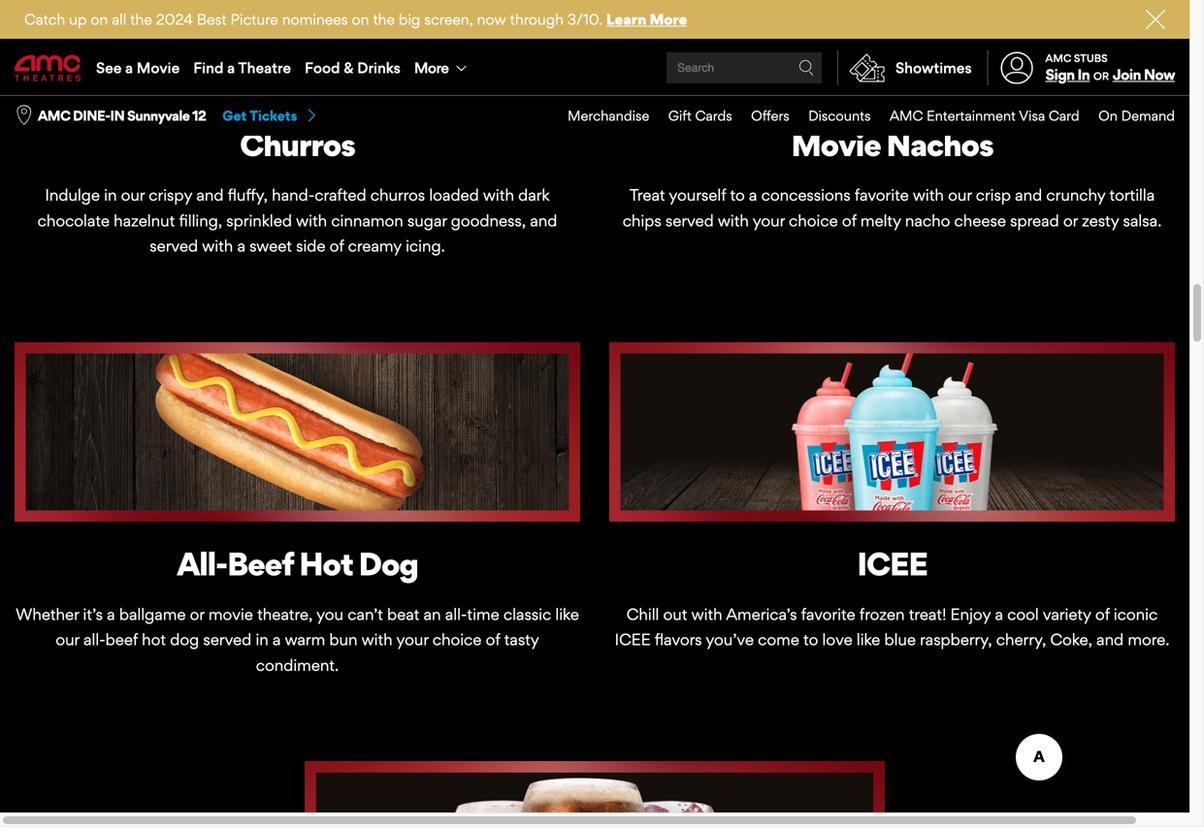 Task type: describe. For each thing, give the bounding box(es) containing it.
big
[[399, 10, 420, 28]]

blue
[[884, 630, 916, 650]]

and inside chill out with america's favorite frozen treat! enjoy a cool variety of iconic icee flavors you've come to love like blue raspberry, cherry, coke, and more.
[[1097, 630, 1124, 650]]

your inside treat yourself to a concessions favorite with our crisp and crunchy tortilla chips served with your choice of melty nacho cheese spread or zesty salsa.
[[753, 211, 785, 230]]

beef
[[105, 630, 138, 650]]

classic
[[503, 605, 551, 624]]

whether
[[16, 605, 79, 624]]

2024
[[156, 10, 193, 28]]

whether it's a ballgame or movie theatre, you can't beat an all-time classic like our all-beef hot dog served in a warm bun with your choice of tasty condiment.
[[16, 605, 579, 675]]

join
[[1113, 66, 1141, 84]]

churros
[[370, 185, 425, 205]]

find a theatre link
[[186, 41, 298, 95]]

frozen
[[860, 605, 905, 624]]

enjoy
[[950, 605, 991, 624]]

0 vertical spatial all-
[[445, 605, 467, 624]]

find a theatre
[[193, 59, 291, 77]]

1 vertical spatial movie
[[791, 125, 881, 164]]

amc entertainment visa card link
[[871, 96, 1080, 136]]

get tickets
[[222, 107, 297, 124]]

with inside chill out with america's favorite frozen treat! enjoy a cool variety of iconic icee flavors you've come to love like blue raspberry, cherry, coke, and more.
[[692, 605, 723, 624]]

and up filling,
[[196, 185, 224, 205]]

tortilla
[[1110, 185, 1155, 205]]

showtimes image
[[838, 50, 896, 85]]

served inside indulge in our crispy and fluffy, hand-crafted churros loaded with dark chocolate hazelnut filling, sprinkled with cinnamon sugar goodness, and served with a sweet side of creamy icing.
[[150, 236, 198, 256]]

a inside indulge in our crispy and fluffy, hand-crafted churros loaded with dark chocolate hazelnut filling, sprinkled with cinnamon sugar goodness, and served with a sweet side of creamy icing.
[[237, 236, 245, 256]]

it's
[[83, 605, 103, 624]]

your inside the whether it's a ballgame or movie theatre, you can't beat an all-time classic like our all-beef hot dog served in a warm bun with your choice of tasty condiment.
[[396, 630, 429, 650]]

gift cards link
[[649, 96, 732, 136]]

creamy
[[348, 236, 402, 256]]

more button
[[407, 41, 478, 95]]

served inside treat yourself to a concessions favorite with our crisp and crunchy tortilla chips served with your choice of melty nacho cheese spread or zesty salsa.
[[666, 211, 714, 230]]

nominees
[[282, 10, 348, 28]]

salsa.
[[1123, 211, 1162, 230]]

showtimes
[[896, 59, 972, 77]]

our inside treat yourself to a concessions favorite with our crisp and crunchy tortilla chips served with your choice of melty nacho cheese spread or zesty salsa.
[[948, 185, 972, 205]]

coke,
[[1050, 630, 1092, 650]]

coca cola freestyle image
[[305, 762, 885, 828]]

dog
[[170, 630, 199, 650]]

join now button
[[1113, 66, 1175, 84]]

more inside 'button'
[[414, 59, 449, 77]]

beat
[[387, 605, 420, 624]]

now
[[1144, 66, 1175, 84]]

out
[[663, 605, 687, 624]]

sugar
[[407, 211, 447, 230]]

up
[[69, 10, 87, 28]]

on
[[1099, 107, 1118, 124]]

in
[[1078, 66, 1090, 84]]

time
[[467, 605, 499, 624]]

our inside indulge in our crispy and fluffy, hand-crafted churros loaded with dark chocolate hazelnut filling, sprinkled with cinnamon sugar goodness, and served with a sweet side of creamy icing.
[[121, 185, 145, 205]]

treat!
[[909, 605, 946, 624]]

tickets
[[250, 107, 297, 124]]

treat
[[630, 185, 665, 205]]

on demand
[[1099, 107, 1175, 124]]

sign in button
[[1046, 66, 1090, 84]]

amc stubs sign in or join now
[[1046, 52, 1175, 84]]

churros
[[240, 125, 355, 164]]

condiment.
[[256, 656, 339, 675]]

you've
[[706, 630, 754, 650]]

with up goodness,
[[483, 185, 514, 205]]

visa
[[1019, 107, 1045, 124]]

hot dog image
[[15, 342, 580, 522]]

amc for sign
[[1046, 52, 1072, 64]]

crafted
[[315, 185, 366, 205]]

america's
[[726, 605, 797, 624]]

variety
[[1043, 605, 1091, 624]]

merchandise
[[568, 107, 649, 124]]

with down the yourself at right
[[718, 211, 749, 230]]

see a movie
[[96, 59, 180, 77]]

merchandise link
[[549, 96, 649, 136]]

side
[[296, 236, 326, 256]]

menu containing merchandise
[[549, 96, 1175, 136]]

gift
[[668, 107, 692, 124]]

0 vertical spatial icee
[[857, 545, 927, 584]]

to inside chill out with america's favorite frozen treat! enjoy a cool variety of iconic icee flavors you've come to love like blue raspberry, cherry, coke, and more.
[[804, 630, 818, 650]]

submit search icon image
[[799, 60, 814, 76]]

choice inside the whether it's a ballgame or movie theatre, you can't beat an all-time classic like our all-beef hot dog served in a warm bun with your choice of tasty condiment.
[[433, 630, 482, 650]]

3/10.
[[568, 10, 603, 28]]

tasty
[[504, 630, 539, 650]]

with down filling,
[[202, 236, 233, 256]]

sign in or join amc stubs element
[[987, 41, 1175, 95]]

food
[[305, 59, 340, 77]]

movie nachos
[[791, 125, 993, 164]]

or for amc stubs sign in or join now
[[1093, 70, 1109, 83]]

filling,
[[179, 211, 222, 230]]

raspberry,
[[920, 630, 992, 650]]

sweet
[[250, 236, 292, 256]]

concessions
[[761, 185, 851, 205]]

sunnyvale
[[127, 107, 190, 124]]

indulge
[[45, 185, 100, 205]]

card
[[1049, 107, 1080, 124]]

cool
[[1007, 605, 1039, 624]]

ballgame
[[119, 605, 186, 624]]

get
[[222, 107, 247, 124]]

amc for in
[[38, 107, 70, 124]]

1 the from the left
[[130, 10, 152, 28]]

hazelnut
[[114, 211, 175, 230]]

drinks
[[357, 59, 401, 77]]

come
[[758, 630, 799, 650]]

goodness,
[[451, 211, 526, 230]]

menu containing more
[[0, 41, 1190, 95]]

all-
[[177, 545, 227, 584]]

fluffy,
[[228, 185, 268, 205]]



Task type: locate. For each thing, give the bounding box(es) containing it.
1 vertical spatial icee
[[615, 630, 651, 650]]

icee up frozen
[[857, 545, 927, 584]]

1 horizontal spatial served
[[203, 630, 252, 650]]

1 horizontal spatial on
[[352, 10, 369, 28]]

on right nominees
[[352, 10, 369, 28]]

bun
[[329, 630, 358, 650]]

search the AMC website text field
[[674, 61, 799, 75]]

chill
[[627, 605, 659, 624]]

or down crunchy
[[1063, 211, 1078, 230]]

user profile image
[[990, 52, 1044, 84]]

2 horizontal spatial or
[[1093, 70, 1109, 83]]

amc logo image
[[15, 55, 82, 81], [15, 55, 82, 81]]

2 vertical spatial served
[[203, 630, 252, 650]]

or inside the amc stubs sign in or join now
[[1093, 70, 1109, 83]]

a left "concessions" in the right of the page
[[749, 185, 757, 205]]

like down frozen
[[857, 630, 880, 650]]

1 vertical spatial menu
[[549, 96, 1175, 136]]

with up 'nacho'
[[913, 185, 944, 205]]

a inside "link"
[[227, 59, 235, 77]]

amc up movie nachos
[[890, 107, 923, 124]]

0 horizontal spatial in
[[104, 185, 117, 205]]

or
[[1093, 70, 1109, 83], [1063, 211, 1078, 230], [190, 605, 204, 624]]

more down screen,
[[414, 59, 449, 77]]

the left 'big'
[[373, 10, 395, 28]]

catch up on all the 2024 best picture nominees on the big screen, now through 3/10. learn more
[[24, 10, 687, 28]]

amc up sign
[[1046, 52, 1072, 64]]

on demand link
[[1080, 96, 1175, 136]]

or up dog
[[190, 605, 204, 624]]

1 horizontal spatial choice
[[789, 211, 838, 230]]

choice down "concessions" in the right of the page
[[789, 211, 838, 230]]

and inside treat yourself to a concessions favorite with our crisp and crunchy tortilla chips served with your choice of melty nacho cheese spread or zesty salsa.
[[1015, 185, 1042, 205]]

gift cards
[[668, 107, 732, 124]]

see a movie link
[[89, 41, 186, 95]]

with
[[483, 185, 514, 205], [913, 185, 944, 205], [296, 211, 327, 230], [718, 211, 749, 230], [202, 236, 233, 256], [692, 605, 723, 624], [362, 630, 393, 650]]

0 horizontal spatial or
[[190, 605, 204, 624]]

favorite inside treat yourself to a concessions favorite with our crisp and crunchy tortilla chips served with your choice of melty nacho cheese spread or zesty salsa.
[[855, 185, 909, 205]]

all- right an
[[445, 605, 467, 624]]

amc
[[1046, 52, 1072, 64], [890, 107, 923, 124], [38, 107, 70, 124]]

your down "concessions" in the right of the page
[[753, 211, 785, 230]]

find
[[193, 59, 224, 77]]

a down the theatre,
[[273, 630, 281, 650]]

your
[[753, 211, 785, 230], [396, 630, 429, 650]]

2 horizontal spatial served
[[666, 211, 714, 230]]

1 horizontal spatial icee
[[857, 545, 927, 584]]

with inside the whether it's a ballgame or movie theatre, you can't beat an all-time classic like our all-beef hot dog served in a warm bun with your choice of tasty condiment.
[[362, 630, 393, 650]]

hot
[[142, 630, 166, 650]]

movie
[[137, 59, 180, 77], [791, 125, 881, 164]]

discounts
[[808, 107, 871, 124]]

like inside the whether it's a ballgame or movie theatre, you can't beat an all-time classic like our all-beef hot dog served in a warm bun with your choice of tasty condiment.
[[555, 605, 579, 624]]

amc dine-in sunnyvale 12
[[38, 107, 206, 124]]

and up spread
[[1015, 185, 1042, 205]]

of right the side
[[330, 236, 344, 256]]

now
[[477, 10, 506, 28]]

crispy
[[149, 185, 192, 205]]

amc inside button
[[38, 107, 70, 124]]

food & drinks link
[[298, 41, 407, 95]]

0 horizontal spatial choice
[[433, 630, 482, 650]]

our up cheese
[[948, 185, 972, 205]]

you
[[316, 605, 344, 624]]

and down dark
[[530, 211, 557, 230]]

0 vertical spatial favorite
[[855, 185, 909, 205]]

of inside indulge in our crispy and fluffy, hand-crafted churros loaded with dark chocolate hazelnut filling, sprinkled with cinnamon sugar goodness, and served with a sweet side of creamy icing.
[[330, 236, 344, 256]]

1 vertical spatial your
[[396, 630, 429, 650]]

1 vertical spatial in
[[256, 630, 269, 650]]

1 horizontal spatial to
[[804, 630, 818, 650]]

through
[[510, 10, 564, 28]]

0 vertical spatial menu
[[0, 41, 1190, 95]]

screen,
[[424, 10, 473, 28]]

movie down discounts
[[791, 125, 881, 164]]

dialog
[[0, 0, 1204, 828]]

a left 'sweet'
[[237, 236, 245, 256]]

our down the "whether"
[[56, 630, 79, 650]]

cinnamon
[[331, 211, 403, 230]]

dine-
[[73, 107, 110, 124]]

served down the yourself at right
[[666, 211, 714, 230]]

0 vertical spatial to
[[730, 185, 745, 205]]

a inside chill out with america's favorite frozen treat! enjoy a cool variety of iconic icee flavors you've come to love like blue raspberry, cherry, coke, and more.
[[995, 605, 1003, 624]]

0 vertical spatial served
[[666, 211, 714, 230]]

0 horizontal spatial more
[[414, 59, 449, 77]]

learn
[[606, 10, 647, 28]]

0 horizontal spatial amc
[[38, 107, 70, 124]]

icee inside chill out with america's favorite frozen treat! enjoy a cool variety of iconic icee flavors you've come to love like blue raspberry, cherry, coke, and more.
[[615, 630, 651, 650]]

favorite up melty
[[855, 185, 909, 205]]

nachos
[[886, 125, 993, 164]]

amc for visa
[[890, 107, 923, 124]]

cherry,
[[996, 630, 1046, 650]]

warm
[[285, 630, 325, 650]]

favorite up love
[[801, 605, 855, 624]]

0 vertical spatial movie
[[137, 59, 180, 77]]

1 horizontal spatial our
[[121, 185, 145, 205]]

of left iconic
[[1095, 605, 1110, 624]]

crunchy
[[1046, 185, 1106, 205]]

beef
[[227, 545, 294, 584]]

0 horizontal spatial all-
[[83, 630, 105, 650]]

cookie consent banner dialog
[[0, 739, 1190, 813]]

1 vertical spatial more
[[414, 59, 449, 77]]

catch
[[24, 10, 65, 28]]

to inside treat yourself to a concessions favorite with our crisp and crunchy tortilla chips served with your choice of melty nacho cheese spread or zesty salsa.
[[730, 185, 745, 205]]

1 horizontal spatial movie
[[791, 125, 881, 164]]

with down can't
[[362, 630, 393, 650]]

2 horizontal spatial amc
[[1046, 52, 1072, 64]]

0 horizontal spatial icee
[[615, 630, 651, 650]]

amc inside the amc stubs sign in or join now
[[1046, 52, 1072, 64]]

icee down chill
[[615, 630, 651, 650]]

amc entertainment visa card
[[890, 107, 1080, 124]]

menu
[[0, 41, 1190, 95], [549, 96, 1175, 136]]

all
[[112, 10, 126, 28]]

a inside 'link'
[[125, 59, 133, 77]]

on
[[91, 10, 108, 28], [352, 10, 369, 28]]

churros image
[[15, 0, 580, 102]]

spread
[[1010, 211, 1059, 230]]

or inside treat yourself to a concessions favorite with our crisp and crunchy tortilla chips served with your choice of melty nacho cheese spread or zesty salsa.
[[1063, 211, 1078, 230]]

like
[[555, 605, 579, 624], [857, 630, 880, 650]]

0 horizontal spatial like
[[555, 605, 579, 624]]

1 horizontal spatial the
[[373, 10, 395, 28]]

to left love
[[804, 630, 818, 650]]

chips
[[623, 211, 661, 230]]

movie inside 'link'
[[137, 59, 180, 77]]

amc left dine- at top
[[38, 107, 70, 124]]

0 vertical spatial choice
[[789, 211, 838, 230]]

can't
[[348, 605, 383, 624]]

cheese
[[954, 211, 1006, 230]]

of inside the whether it's a ballgame or movie theatre, you can't beat an all-time classic like our all-beef hot dog served in a warm bun with your choice of tasty condiment.
[[486, 630, 500, 650]]

1 vertical spatial like
[[857, 630, 880, 650]]

the right all
[[130, 10, 152, 28]]

served down filling,
[[150, 236, 198, 256]]

in right 'indulge'
[[104, 185, 117, 205]]

on left all
[[91, 10, 108, 28]]

menu down showtimes image
[[549, 96, 1175, 136]]

of down time
[[486, 630, 500, 650]]

sprinkled
[[226, 211, 292, 230]]

demand
[[1121, 107, 1175, 124]]

menu up merchandise link
[[0, 41, 1190, 95]]

your down beat
[[396, 630, 429, 650]]

icee
[[857, 545, 927, 584], [615, 630, 651, 650]]

food & drinks
[[305, 59, 401, 77]]

&
[[344, 59, 354, 77]]

in
[[104, 185, 117, 205], [256, 630, 269, 650]]

a right it's
[[107, 605, 115, 624]]

1 horizontal spatial like
[[857, 630, 880, 650]]

hot
[[299, 545, 353, 584]]

0 horizontal spatial the
[[130, 10, 152, 28]]

learn more link
[[606, 10, 687, 28]]

a inside treat yourself to a concessions favorite with our crisp and crunchy tortilla chips served with your choice of melty nacho cheese spread or zesty salsa.
[[749, 185, 757, 205]]

like inside chill out with america's favorite frozen treat! enjoy a cool variety of iconic icee flavors you've come to love like blue raspberry, cherry, coke, and more.
[[857, 630, 880, 650]]

yourself
[[669, 185, 726, 205]]

theatre,
[[257, 605, 313, 624]]

our up hazelnut
[[121, 185, 145, 205]]

amc dine-in sunnyvale 12 button
[[38, 106, 206, 125]]

like right the classic
[[555, 605, 579, 624]]

of inside treat yourself to a concessions favorite with our crisp and crunchy tortilla chips served with your choice of melty nacho cheese spread or zesty salsa.
[[842, 211, 857, 230]]

1 horizontal spatial amc
[[890, 107, 923, 124]]

in inside indulge in our crispy and fluffy, hand-crafted churros loaded with dark chocolate hazelnut filling, sprinkled with cinnamon sugar goodness, and served with a sweet side of creamy icing.
[[104, 185, 117, 205]]

or inside the whether it's a ballgame or movie theatre, you can't beat an all-time classic like our all-beef hot dog served in a warm bun with your choice of tasty condiment.
[[190, 605, 204, 624]]

loaded
[[429, 185, 479, 205]]

served down movie
[[203, 630, 252, 650]]

0 horizontal spatial to
[[730, 185, 745, 205]]

picture
[[230, 10, 278, 28]]

or right in
[[1093, 70, 1109, 83]]

entertainment
[[927, 107, 1016, 124]]

1 horizontal spatial more
[[650, 10, 687, 28]]

favorite inside chill out with america's favorite frozen treat! enjoy a cool variety of iconic icee flavors you've come to love like blue raspberry, cherry, coke, and more.
[[801, 605, 855, 624]]

0 horizontal spatial movie
[[137, 59, 180, 77]]

1 vertical spatial or
[[1063, 211, 1078, 230]]

and
[[196, 185, 224, 205], [1015, 185, 1042, 205], [530, 211, 557, 230], [1097, 630, 1124, 650]]

showtimes link
[[837, 50, 972, 85]]

or for whether it's a ballgame or movie theatre, you can't beat an all-time classic like our all-beef hot dog served in a warm bun with your choice of tasty condiment.
[[190, 605, 204, 624]]

2 on from the left
[[352, 10, 369, 28]]

2 vertical spatial or
[[190, 605, 204, 624]]

0 vertical spatial or
[[1093, 70, 1109, 83]]

a right see
[[125, 59, 133, 77]]

of inside chill out with america's favorite frozen treat! enjoy a cool variety of iconic icee flavors you've come to love like blue raspberry, cherry, coke, and more.
[[1095, 605, 1110, 624]]

0 vertical spatial like
[[555, 605, 579, 624]]

of left melty
[[842, 211, 857, 230]]

see
[[96, 59, 122, 77]]

iconic
[[1114, 605, 1158, 624]]

0 vertical spatial more
[[650, 10, 687, 28]]

icing.
[[406, 236, 445, 256]]

2 horizontal spatial our
[[948, 185, 972, 205]]

1 vertical spatial favorite
[[801, 605, 855, 624]]

served
[[666, 211, 714, 230], [150, 236, 198, 256], [203, 630, 252, 650]]

nachos image
[[609, 0, 1175, 102]]

served inside the whether it's a ballgame or movie theatre, you can't beat an all-time classic like our all-beef hot dog served in a warm bun with your choice of tasty condiment.
[[203, 630, 252, 650]]

12
[[192, 107, 206, 124]]

love
[[822, 630, 853, 650]]

in down the theatre,
[[256, 630, 269, 650]]

0 horizontal spatial served
[[150, 236, 198, 256]]

all- down it's
[[83, 630, 105, 650]]

our inside the whether it's a ballgame or movie theatre, you can't beat an all-time classic like our all-beef hot dog served in a warm bun with your choice of tasty condiment.
[[56, 630, 79, 650]]

1 horizontal spatial all-
[[445, 605, 467, 624]]

icee image
[[609, 342, 1175, 522]]

offers link
[[732, 96, 789, 136]]

1 horizontal spatial in
[[256, 630, 269, 650]]

hand-
[[272, 185, 315, 205]]

1 horizontal spatial your
[[753, 211, 785, 230]]

movie up sunnyvale
[[137, 59, 180, 77]]

1 horizontal spatial or
[[1063, 211, 1078, 230]]

discounts link
[[789, 96, 871, 136]]

1 vertical spatial choice
[[433, 630, 482, 650]]

to right the yourself at right
[[730, 185, 745, 205]]

choice down an
[[433, 630, 482, 650]]

more right learn
[[650, 10, 687, 28]]

nacho
[[905, 211, 950, 230]]

crisp
[[976, 185, 1011, 205]]

sign
[[1046, 66, 1075, 84]]

1 on from the left
[[91, 10, 108, 28]]

a left cool
[[995, 605, 1003, 624]]

melty
[[861, 211, 901, 230]]

0 horizontal spatial on
[[91, 10, 108, 28]]

1 vertical spatial served
[[150, 236, 198, 256]]

choice inside treat yourself to a concessions favorite with our crisp and crunchy tortilla chips served with your choice of melty nacho cheese spread or zesty salsa.
[[789, 211, 838, 230]]

in inside the whether it's a ballgame or movie theatre, you can't beat an all-time classic like our all-beef hot dog served in a warm bun with your choice of tasty condiment.
[[256, 630, 269, 650]]

and down iconic
[[1097, 630, 1124, 650]]

0 vertical spatial your
[[753, 211, 785, 230]]

dog
[[359, 545, 418, 584]]

1 vertical spatial all-
[[83, 630, 105, 650]]

0 horizontal spatial our
[[56, 630, 79, 650]]

indulge in our crispy and fluffy, hand-crafted churros loaded with dark chocolate hazelnut filling, sprinkled with cinnamon sugar goodness, and served with a sweet side of creamy icing.
[[37, 185, 557, 256]]

1 vertical spatial to
[[804, 630, 818, 650]]

with right out
[[692, 605, 723, 624]]

with up the side
[[296, 211, 327, 230]]

chill out with america's favorite frozen treat! enjoy a cool variety of iconic icee flavors you've come to love like blue raspberry, cherry, coke, and more.
[[615, 605, 1170, 650]]

a right find
[[227, 59, 235, 77]]

0 horizontal spatial your
[[396, 630, 429, 650]]

0 vertical spatial in
[[104, 185, 117, 205]]

2 the from the left
[[373, 10, 395, 28]]



Task type: vqa. For each thing, say whether or not it's contained in the screenshot.
The 1 Hr 45 Min to the right
no



